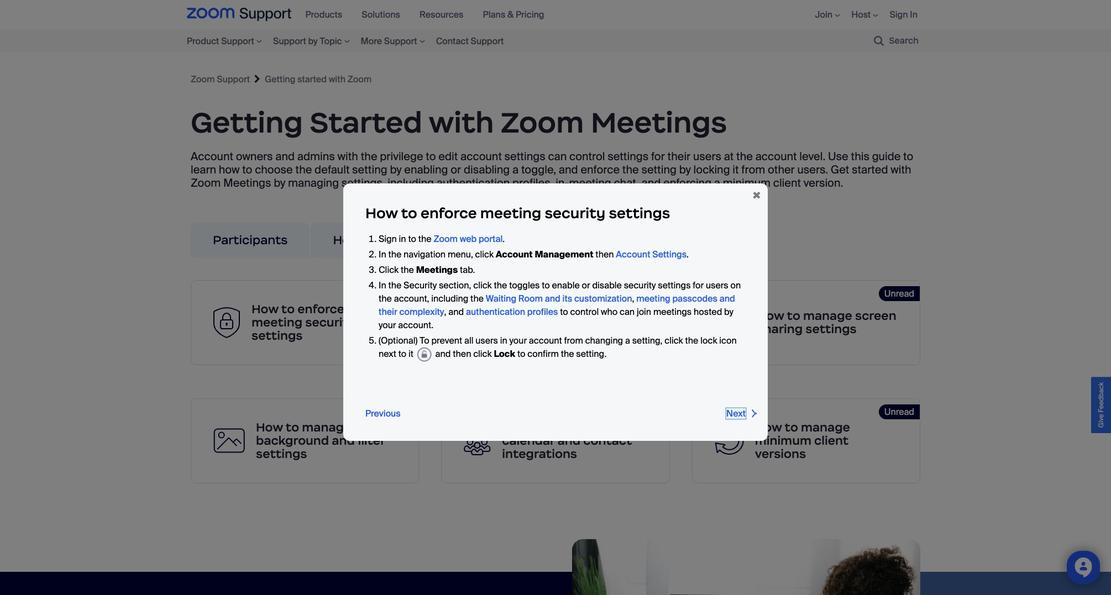 Task type: locate. For each thing, give the bounding box(es) containing it.
1 vertical spatial security
[[624, 280, 656, 292]]

your
[[379, 320, 396, 331], [510, 335, 527, 347]]

the right click
[[401, 264, 414, 276]]

meetings
[[653, 306, 692, 318]]

0 vertical spatial security
[[545, 205, 606, 223]]

all
[[464, 335, 474, 347]]

0 horizontal spatial account
[[496, 249, 533, 261]]

sign in to the zoom web portal . in the navigation menu, click account management then account settings . click the meetings tab.
[[379, 233, 689, 276]]

account
[[496, 249, 533, 261], [616, 249, 650, 261]]

to up navigation
[[408, 233, 416, 245]]

authentication
[[466, 306, 525, 318]]

1 vertical spatial users
[[476, 335, 498, 347]]

click down tab.
[[473, 280, 492, 292]]

1 horizontal spatial ,
[[632, 293, 634, 305]]

to inside sign in to the zoom web portal . in the navigation menu, click account management then account settings . click the meetings tab.
[[408, 233, 416, 245]]

1 horizontal spatial then
[[596, 249, 614, 261]]

click down portal
[[475, 249, 494, 261]]

confirm
[[528, 349, 559, 360]]

settings left for
[[658, 280, 691, 292]]

1 horizontal spatial users
[[706, 280, 729, 292]]

to
[[401, 205, 417, 223], [408, 233, 416, 245], [542, 280, 550, 292], [560, 306, 568, 318], [398, 349, 407, 360], [518, 349, 526, 360]]

. down how to enforce meeting security settings
[[503, 233, 505, 245]]

and
[[545, 293, 561, 305], [720, 293, 735, 305], [449, 306, 464, 318], [435, 349, 451, 360]]

users right all
[[476, 335, 498, 347]]

0 horizontal spatial your
[[379, 320, 396, 331]]

1 horizontal spatial .
[[687, 249, 689, 261]]

1 vertical spatial your
[[510, 335, 527, 347]]

your inside to control who can join meetings hosted by your account.
[[379, 320, 396, 331]]

users
[[706, 280, 729, 292], [476, 335, 498, 347]]

meeting passcodes and their complexity
[[379, 293, 735, 318]]

lock
[[494, 349, 515, 360]]

next
[[727, 408, 746, 420]]

on
[[731, 280, 741, 292]]

1 horizontal spatial account
[[616, 249, 650, 261]]

0 vertical spatial settings
[[609, 205, 670, 223]]

0 vertical spatial .
[[503, 233, 505, 245]]

2 in from the top
[[379, 280, 386, 292]]

to up waiting room and its customization link
[[542, 280, 550, 292]]

meeting
[[480, 205, 541, 223], [637, 293, 670, 305]]

1 vertical spatial ,
[[444, 306, 446, 318]]

prevent
[[431, 335, 462, 347]]

waiting
[[486, 293, 516, 305]]

account
[[529, 335, 562, 347]]

security up join
[[624, 280, 656, 292]]

in inside sign in to the zoom web portal . in the navigation menu, click account management then account settings . click the meetings tab.
[[399, 233, 406, 245]]

your down their at the bottom of page
[[379, 320, 396, 331]]

account,
[[394, 293, 429, 305]]

1 horizontal spatial your
[[510, 335, 527, 347]]

0 vertical spatial users
[[706, 280, 729, 292]]

the
[[418, 233, 432, 245], [388, 249, 402, 261], [401, 264, 414, 276], [388, 280, 402, 292], [494, 280, 507, 292], [379, 293, 392, 305], [471, 293, 484, 305], [685, 335, 699, 347], [561, 349, 574, 360]]

room
[[519, 293, 543, 305]]

the down from
[[561, 349, 574, 360]]

then
[[596, 249, 614, 261], [453, 349, 471, 360]]

in
[[399, 233, 406, 245], [500, 335, 507, 347]]

can
[[620, 306, 635, 318]]

web
[[460, 233, 477, 245]]

to inside to control who can join meetings hosted by your account.
[[560, 306, 568, 318]]

settings up account settings link
[[609, 205, 670, 223]]

.
[[503, 233, 505, 245], [687, 249, 689, 261]]

the left lock
[[685, 335, 699, 347]]

1 in from the top
[[379, 249, 386, 261]]

0 horizontal spatial ,
[[444, 306, 446, 318]]

in down click
[[379, 280, 386, 292]]

control
[[570, 306, 599, 318]]

meetings
[[416, 264, 458, 276]]

click inside sign in to the zoom web portal . in the navigation menu, click account management then account settings . click the meetings tab.
[[475, 249, 494, 261]]

security
[[404, 280, 437, 292]]

1 vertical spatial in
[[379, 280, 386, 292]]

0 horizontal spatial .
[[503, 233, 505, 245]]

in
[[379, 249, 386, 261], [379, 280, 386, 292]]

, down "including"
[[444, 306, 446, 318]]

its
[[563, 293, 572, 305]]

0 horizontal spatial security
[[545, 205, 606, 223]]

1 horizontal spatial in
[[500, 335, 507, 347]]

in down sign
[[379, 249, 386, 261]]

0 horizontal spatial users
[[476, 335, 498, 347]]

security
[[545, 205, 606, 223], [624, 280, 656, 292]]

account left "settings" on the top right of the page
[[616, 249, 650, 261]]

including
[[431, 293, 468, 305]]

meeting up portal
[[480, 205, 541, 223]]

security up management at the top of page
[[545, 205, 606, 223]]

to inside in the security section, click the toggles to enable or disable security settings for users on the account, including the
[[542, 280, 550, 292]]

complexity
[[400, 306, 444, 318]]

the up their at the bottom of page
[[379, 293, 392, 305]]

0 horizontal spatial meeting
[[480, 205, 541, 223]]

0 horizontal spatial then
[[453, 349, 471, 360]]

how
[[365, 205, 398, 223]]

1 vertical spatial in
[[500, 335, 507, 347]]

how to enforce meeting security settings
[[365, 205, 670, 223]]

to control who can join meetings hosted by your account.
[[379, 306, 734, 331]]

1 horizontal spatial meeting
[[637, 293, 670, 305]]

meeting up join
[[637, 293, 670, 305]]

click inside in the security section, click the toggles to enable or disable security settings for users on the account, including the
[[473, 280, 492, 292]]

. up passcodes on the right of page
[[687, 249, 689, 261]]

,
[[632, 293, 634, 305], [444, 306, 446, 318]]

1 horizontal spatial security
[[624, 280, 656, 292]]

0 vertical spatial then
[[596, 249, 614, 261]]

to down the waiting room and its customization ,
[[560, 306, 568, 318]]

in up lock
[[500, 335, 507, 347]]

0 horizontal spatial in
[[399, 233, 406, 245]]

zoom web portal link
[[434, 233, 503, 245]]

0 vertical spatial your
[[379, 320, 396, 331]]

account down portal
[[496, 249, 533, 261]]

to right how
[[401, 205, 417, 223]]

it
[[409, 349, 414, 360]]

tab.
[[460, 264, 475, 276]]

in right sign
[[399, 233, 406, 245]]

next
[[379, 349, 396, 360]]

who
[[601, 306, 618, 318]]

enable
[[552, 280, 580, 292]]

users left "on"
[[706, 280, 729, 292]]

click
[[475, 249, 494, 261], [473, 280, 492, 292], [665, 335, 683, 347], [473, 349, 492, 360]]

1 vertical spatial settings
[[658, 280, 691, 292]]

1 vertical spatial meeting
[[637, 293, 670, 305]]

the inside the (optional) to prevent all users in your account from changing a setting, click the lock icon next to it
[[685, 335, 699, 347]]

settings
[[609, 205, 670, 223], [658, 280, 691, 292]]

customization
[[574, 293, 632, 305]]

and then click lock to confirm the setting.
[[433, 349, 607, 360]]

1 account from the left
[[496, 249, 533, 261]]

, up can
[[632, 293, 634, 305]]

, and authentication profiles
[[444, 306, 558, 318]]

or
[[582, 280, 590, 292]]

enforce
[[421, 205, 477, 223]]

users inside in the security section, click the toggles to enable or disable security settings for users on the account, including the
[[706, 280, 729, 292]]

click right setting,
[[665, 335, 683, 347]]

then down all
[[453, 349, 471, 360]]

previous
[[365, 408, 401, 420]]

section,
[[439, 280, 471, 292]]

sign
[[379, 233, 397, 245]]

0 vertical spatial in
[[379, 249, 386, 261]]

0 vertical spatial ,
[[632, 293, 634, 305]]

to inside the (optional) to prevent all users in your account from changing a setting, click the lock icon next to it
[[398, 349, 407, 360]]

(optional) to prevent all users in your account from changing a setting, click the lock icon next to it
[[379, 335, 737, 360]]

0 vertical spatial in
[[399, 233, 406, 245]]

your up and then click lock to confirm the setting.
[[510, 335, 527, 347]]

then up disable
[[596, 249, 614, 261]]

to left it
[[398, 349, 407, 360]]



Task type: vqa. For each thing, say whether or not it's contained in the screenshot.
even
no



Task type: describe. For each thing, give the bounding box(es) containing it.
management
[[535, 249, 594, 261]]

icon
[[719, 335, 737, 347]]

meeting inside meeting passcodes and their complexity
[[637, 293, 670, 305]]

setting.
[[576, 349, 607, 360]]

to right lock
[[518, 349, 526, 360]]

settings inside in the security section, click the toggles to enable or disable security settings for users on the account, including the
[[658, 280, 691, 292]]

in inside in the security section, click the toggles to enable or disable security settings for users on the account, including the
[[379, 280, 386, 292]]

1 vertical spatial .
[[687, 249, 689, 261]]

navigation
[[404, 249, 446, 261]]

and inside meeting passcodes and their complexity
[[720, 293, 735, 305]]

setting,
[[632, 335, 663, 347]]

their
[[379, 306, 397, 318]]

the down click
[[388, 280, 402, 292]]

account settings link
[[616, 249, 687, 261]]

2 account from the left
[[616, 249, 650, 261]]

the up click
[[388, 249, 402, 261]]

the up authentication on the bottom left of page
[[471, 293, 484, 305]]

click inside the (optional) to prevent all users in your account from changing a setting, click the lock icon next to it
[[665, 335, 683, 347]]

toggles
[[509, 280, 540, 292]]

click down all
[[473, 349, 492, 360]]

users inside the (optional) to prevent all users in your account from changing a setting, click the lock icon next to it
[[476, 335, 498, 347]]

a
[[625, 335, 630, 347]]

the up navigation
[[418, 233, 432, 245]]

0 vertical spatial meeting
[[480, 205, 541, 223]]

in inside sign in to the zoom web portal . in the navigation menu, click account management then account settings . click the meetings tab.
[[379, 249, 386, 261]]

in the security section, click the toggles to enable or disable security settings for users on the account, including the
[[379, 280, 741, 305]]

to
[[420, 335, 429, 347]]

join
[[637, 306, 651, 318]]

meeting passcodes and their complexity link
[[379, 293, 735, 318]]

in inside the (optional) to prevent all users in your account from changing a setting, click the lock icon next to it
[[500, 335, 507, 347]]

hosted
[[694, 306, 722, 318]]

from
[[564, 335, 583, 347]]

account.
[[398, 320, 434, 331]]

next link
[[727, 408, 746, 420]]

zoom
[[434, 233, 458, 245]]

menu,
[[448, 249, 473, 261]]

profiles
[[527, 306, 558, 318]]

settings
[[653, 249, 687, 261]]

by
[[724, 306, 734, 318]]

lock
[[701, 335, 717, 347]]

(optional)
[[379, 335, 418, 347]]

portal
[[479, 233, 503, 245]]

click
[[379, 264, 399, 276]]

for
[[693, 280, 704, 292]]

disable
[[592, 280, 622, 292]]

changing
[[585, 335, 623, 347]]

then inside sign in to the zoom web portal . in the navigation menu, click account management then account settings . click the meetings tab.
[[596, 249, 614, 261]]

1 vertical spatial then
[[453, 349, 471, 360]]

the up waiting
[[494, 280, 507, 292]]

waiting room and its customization ,
[[486, 293, 637, 305]]

passcodes
[[673, 293, 718, 305]]

authentication profiles link
[[466, 306, 558, 318]]

chat with bot image
[[1074, 558, 1094, 580]]

previous link
[[365, 408, 401, 420]]

security inside in the security section, click the toggles to enable or disable security settings for users on the account, including the
[[624, 280, 656, 292]]

your inside the (optional) to prevent all users in your account from changing a setting, click the lock icon next to it
[[510, 335, 527, 347]]

waiting room and its customization link
[[486, 293, 632, 305]]



